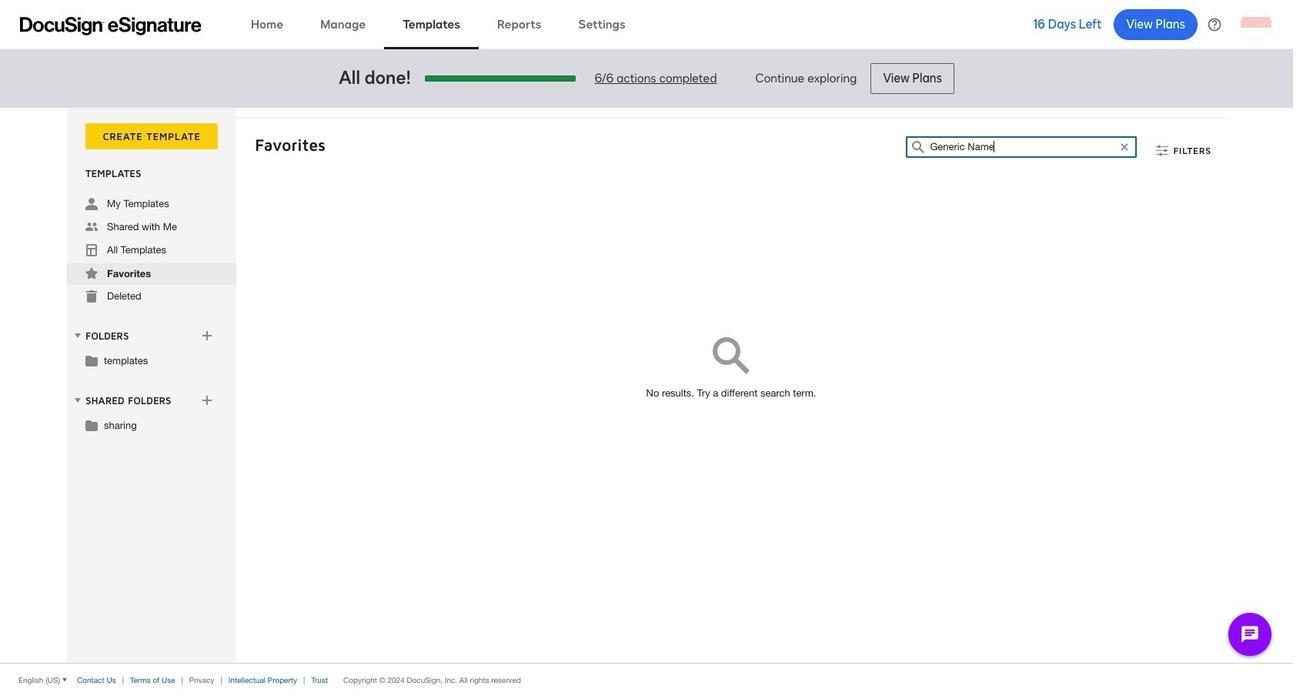 Task type: vqa. For each thing, say whether or not it's contained in the screenshot.
View Shared Folders ICON folder icon
yes



Task type: locate. For each thing, give the bounding box(es) containing it.
folder image for view shared folders image
[[85, 419, 98, 431]]

Search Favorites text field
[[931, 137, 1114, 157]]

2 folder image from the top
[[85, 419, 98, 431]]

star filled image
[[85, 267, 98, 280]]

secondary navigation region
[[67, 108, 1231, 663]]

1 vertical spatial folder image
[[85, 419, 98, 431]]

view folders image
[[72, 330, 84, 342]]

trash image
[[85, 290, 98, 303]]

folder image
[[85, 354, 98, 367], [85, 419, 98, 431]]

folder image for view folders "icon"
[[85, 354, 98, 367]]

1 folder image from the top
[[85, 354, 98, 367]]

your uploaded profile image image
[[1242, 9, 1272, 40]]

0 vertical spatial folder image
[[85, 354, 98, 367]]



Task type: describe. For each thing, give the bounding box(es) containing it.
user image
[[85, 198, 98, 210]]

more info region
[[0, 663, 1294, 696]]

view shared folders image
[[72, 394, 84, 407]]

templates image
[[85, 244, 98, 256]]

docusign esignature image
[[20, 17, 202, 35]]

shared image
[[85, 221, 98, 233]]



